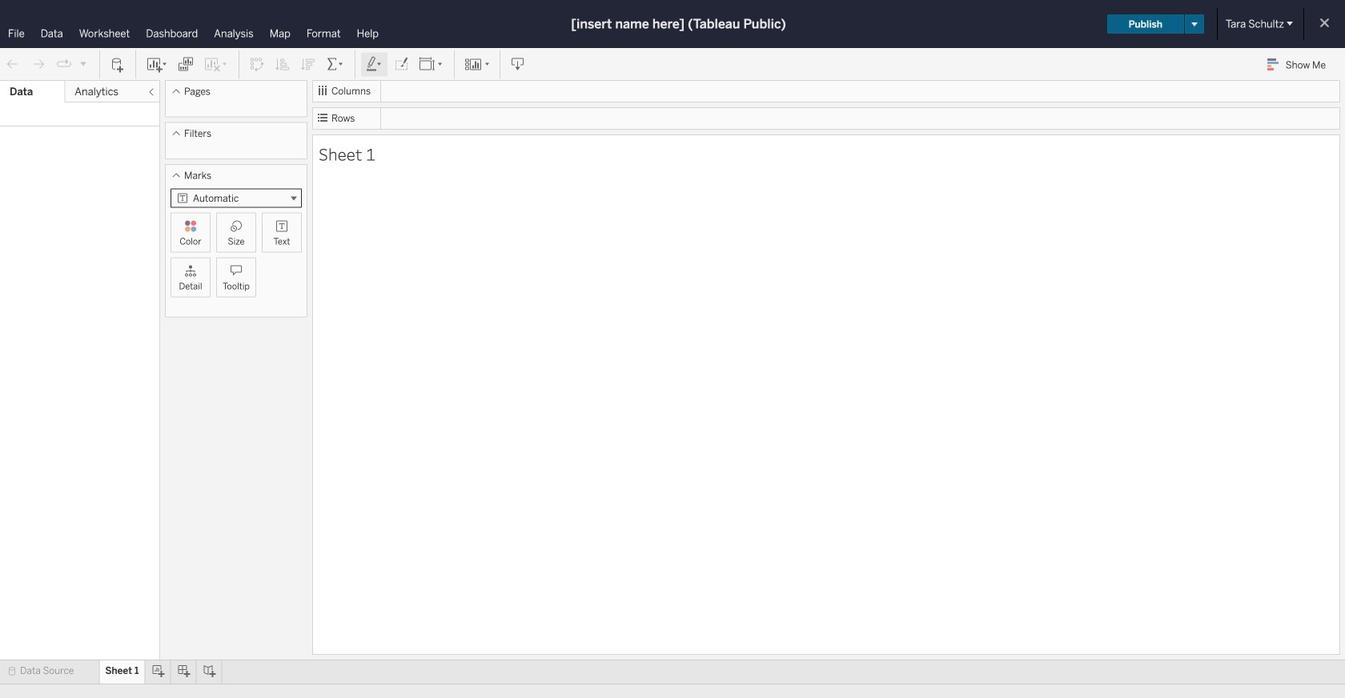 Task type: locate. For each thing, give the bounding box(es) containing it.
replay animation image
[[56, 56, 72, 72]]

sort descending image
[[300, 56, 316, 72]]

redo image
[[30, 56, 46, 72]]

download image
[[510, 56, 526, 72]]

collapse image
[[147, 87, 156, 97]]

clear sheet image
[[203, 56, 229, 72]]

fit image
[[419, 56, 444, 72]]



Task type: describe. For each thing, give the bounding box(es) containing it.
new data source image
[[110, 56, 126, 72]]

duplicate image
[[178, 56, 194, 72]]

sort ascending image
[[275, 56, 291, 72]]

replay animation image
[[78, 59, 88, 68]]

new worksheet image
[[146, 56, 168, 72]]

totals image
[[326, 56, 345, 72]]

show/hide cards image
[[464, 56, 490, 72]]

undo image
[[5, 56, 21, 72]]

highlight image
[[365, 56, 384, 72]]

swap rows and columns image
[[249, 56, 265, 72]]

format workbook image
[[393, 56, 409, 72]]



Task type: vqa. For each thing, say whether or not it's contained in the screenshot.
the right Replay Animation image
yes



